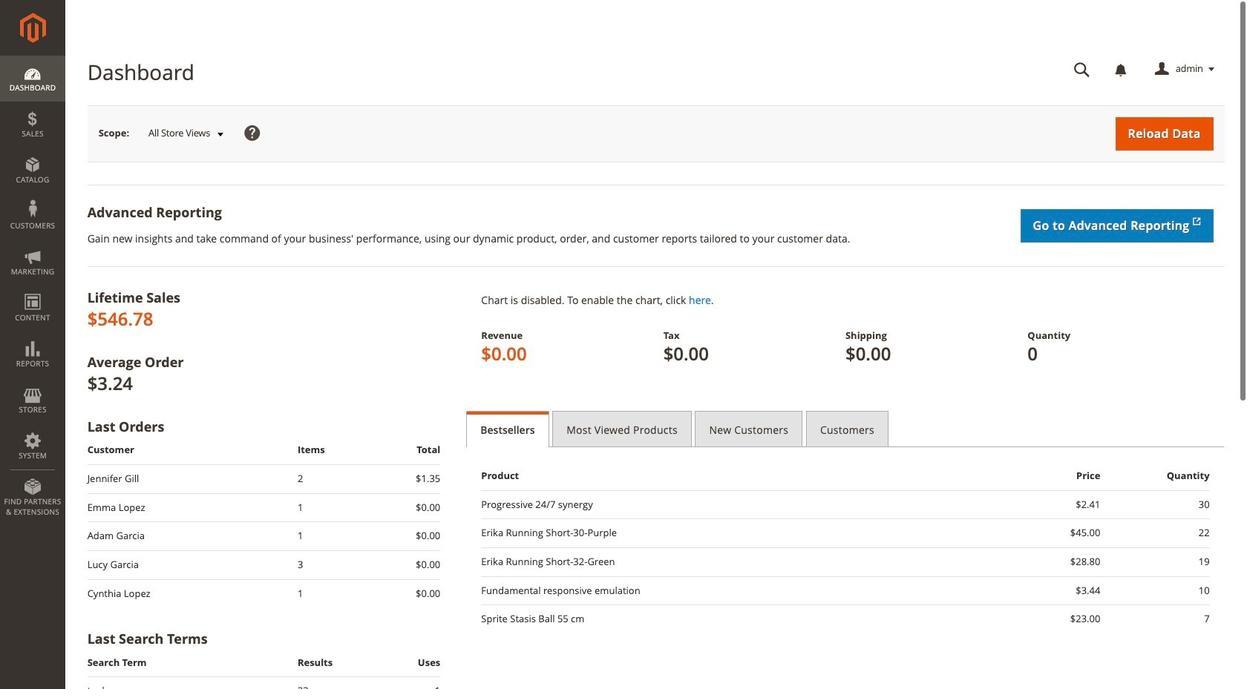 Task type: locate. For each thing, give the bounding box(es) containing it.
tab list
[[467, 411, 1225, 448]]

None text field
[[1064, 56, 1101, 82]]

tab
[[807, 411, 889, 448]]

menu bar
[[0, 56, 65, 525]]



Task type: describe. For each thing, give the bounding box(es) containing it.
magento admin panel image
[[20, 13, 46, 43]]



